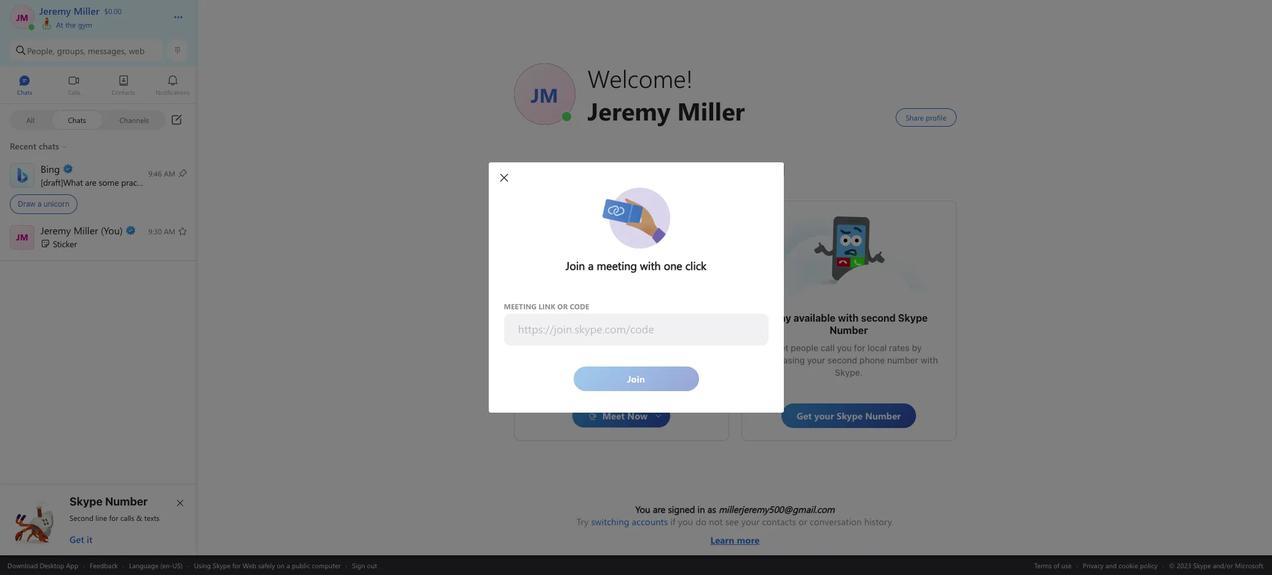 Task type: vqa. For each thing, say whether or not it's contained in the screenshot.
Set a status BUTTON
no



Task type: locate. For each thing, give the bounding box(es) containing it.
your inside try switching accounts if you do not see your contacts or conversation history. learn more
[[742, 516, 760, 528]]

unicorn
[[44, 199, 69, 209]]

2 horizontal spatial skype
[[899, 313, 928, 324]]

0 vertical spatial second
[[861, 313, 896, 324]]

1 vertical spatial you
[[678, 516, 694, 528]]

number up calls
[[105, 495, 148, 508]]

if right are
[[671, 516, 676, 528]]

0 horizontal spatial number
[[105, 495, 148, 508]]

with down by in the right bottom of the page
[[921, 355, 939, 365]]

switching accounts link
[[591, 516, 668, 528]]

public
[[292, 561, 310, 570]]

1 horizontal spatial your
[[808, 355, 826, 365]]

invite
[[581, 337, 603, 347]]

desktop
[[40, 561, 64, 570]]

for left web
[[233, 561, 241, 570]]

0 vertical spatial the
[[65, 20, 76, 30]]

download
[[7, 561, 38, 570]]

draw a unicorn
[[18, 199, 69, 209]]

you right "call"
[[837, 343, 852, 353]]

tab list
[[0, 70, 197, 103]]

if inside share the invite with anyone even if they aren't on skype. no sign ups or downloads required.
[[678, 337, 683, 347]]

mansurfer
[[585, 220, 629, 233]]

at
[[56, 20, 63, 30]]

1 vertical spatial the
[[566, 337, 579, 347]]

on right safely
[[277, 561, 285, 570]]

number up "call"
[[830, 325, 868, 336]]

language (en-us)
[[129, 561, 183, 570]]

at the gym button
[[39, 17, 161, 30]]

0 horizontal spatial if
[[671, 516, 676, 528]]

the inside share the invite with anyone even if they aren't on skype. no sign ups or downloads required.
[[566, 337, 579, 347]]

0 horizontal spatial second
[[828, 355, 858, 365]]

downloads
[[664, 349, 708, 359]]

1 vertical spatial if
[[671, 516, 676, 528]]

skype right using
[[213, 561, 231, 570]]

1 horizontal spatial or
[[799, 516, 808, 528]]

(en-
[[160, 561, 172, 570]]

for for using skype for web safely on a public computer
[[233, 561, 241, 570]]

or right 'contacts'
[[799, 516, 808, 528]]

your down "call"
[[808, 355, 826, 365]]

1 vertical spatial on
[[277, 561, 285, 570]]

0 vertical spatial your
[[808, 355, 826, 365]]

a
[[37, 199, 41, 209], [287, 561, 290, 570]]

they
[[686, 337, 704, 347]]

easy meetings with anyone
[[557, 319, 686, 330]]

skype. down phone
[[835, 367, 863, 378]]

with up no
[[605, 337, 623, 347]]

skype
[[899, 313, 928, 324], [70, 495, 103, 508], [213, 561, 231, 570]]

0 vertical spatial number
[[830, 325, 868, 336]]

1 vertical spatial second
[[828, 355, 858, 365]]

0 horizontal spatial skype.
[[573, 349, 601, 359]]

skype up by in the right bottom of the page
[[899, 313, 928, 324]]

1 horizontal spatial on
[[561, 349, 571, 359]]

or
[[654, 349, 662, 359], [799, 516, 808, 528]]

second
[[861, 313, 896, 324], [828, 355, 858, 365]]

the right at
[[65, 20, 76, 30]]

2 vertical spatial for
[[233, 561, 241, 570]]

call
[[821, 343, 835, 353]]

with up the ups
[[629, 319, 649, 330]]

0 vertical spatial skype.
[[573, 349, 601, 359]]

second up local
[[861, 313, 896, 324]]

computer
[[312, 561, 341, 570]]

feedback
[[90, 561, 118, 570]]

even
[[656, 337, 676, 347]]

0 horizontal spatial for
[[109, 513, 118, 523]]

aren't
[[535, 349, 559, 359]]

0 vertical spatial a
[[37, 199, 41, 209]]

second down "call"
[[828, 355, 858, 365]]

use
[[1062, 561, 1072, 570]]

language (en-us) link
[[129, 561, 183, 570]]

history.
[[865, 516, 894, 528]]

using skype for web safely on a public computer link
[[194, 561, 341, 570]]

more
[[737, 534, 760, 546]]

of
[[1054, 561, 1060, 570]]

0 horizontal spatial your
[[742, 516, 760, 528]]

skype. inside let people call you for local rates by purchasing your second phone number with skype.
[[835, 367, 863, 378]]

1 horizontal spatial skype.
[[835, 367, 863, 378]]

for inside skype number element
[[109, 513, 118, 523]]

skype.
[[573, 349, 601, 359], [835, 367, 863, 378]]

0 vertical spatial if
[[678, 337, 683, 347]]

second
[[70, 513, 94, 523]]

groups,
[[57, 45, 85, 56]]

1 horizontal spatial second
[[861, 313, 896, 324]]

1 vertical spatial a
[[287, 561, 290, 570]]

on
[[561, 349, 571, 359], [277, 561, 285, 570]]

local
[[868, 343, 887, 353]]

number inside the stay available with second skype number
[[830, 325, 868, 336]]

let people call you for local rates by purchasing your second phone number with skype.
[[760, 343, 941, 378]]

second line for calls & texts
[[70, 513, 160, 523]]

skype number
[[70, 495, 148, 508]]

conversation
[[810, 516, 862, 528]]

people,
[[27, 45, 55, 56]]

people
[[791, 343, 819, 353]]

privacy
[[1084, 561, 1104, 570]]

0 vertical spatial or
[[654, 349, 662, 359]]

a left public at the bottom left of the page
[[287, 561, 290, 570]]

0 vertical spatial you
[[837, 343, 852, 353]]

1 horizontal spatial number
[[830, 325, 868, 336]]

terms of use
[[1035, 561, 1072, 570]]

0 vertical spatial on
[[561, 349, 571, 359]]

0 horizontal spatial the
[[65, 20, 76, 30]]

switching
[[591, 516, 630, 528]]

the for gym
[[65, 20, 76, 30]]

texts
[[144, 513, 160, 523]]

the
[[65, 20, 76, 30], [566, 337, 579, 347]]

1 horizontal spatial the
[[566, 337, 579, 347]]

using skype for web safely on a public computer
[[194, 561, 341, 570]]

second inside let people call you for local rates by purchasing your second phone number with skype.
[[828, 355, 858, 365]]

skype up second
[[70, 495, 103, 508]]

anyone up even
[[652, 319, 686, 330]]

your
[[808, 355, 826, 365], [742, 516, 760, 528]]

web
[[243, 561, 256, 570]]

people, groups, messages, web
[[27, 45, 145, 56]]

share
[[540, 337, 563, 347]]

1 horizontal spatial if
[[678, 337, 683, 347]]

skype number element
[[10, 495, 188, 546]]

line
[[96, 513, 107, 523]]

0 vertical spatial skype
[[899, 313, 928, 324]]

for left local
[[854, 343, 866, 353]]

using
[[194, 561, 211, 570]]

1 vertical spatial skype.
[[835, 367, 863, 378]]

channels
[[119, 115, 149, 125]]

try
[[577, 516, 589, 528]]

a right draw on the left of the page
[[37, 199, 41, 209]]

stay available with second skype number
[[770, 313, 931, 336]]

or right the ups
[[654, 349, 662, 359]]

number
[[830, 325, 868, 336], [105, 495, 148, 508]]

0 horizontal spatial a
[[37, 199, 41, 209]]

1 vertical spatial for
[[109, 513, 118, 523]]

anyone up the ups
[[625, 337, 654, 347]]

skype. inside share the invite with anyone even if they aren't on skype. no sign ups or downloads required.
[[573, 349, 601, 359]]

for right 'line'
[[109, 513, 118, 523]]

see
[[726, 516, 739, 528]]

if up downloads
[[678, 337, 683, 347]]

you left the do
[[678, 516, 694, 528]]

for for second line for calls & texts
[[109, 513, 118, 523]]

1 vertical spatial number
[[105, 495, 148, 508]]

2 vertical spatial skype
[[213, 561, 231, 570]]

0 vertical spatial for
[[854, 343, 866, 353]]

0 horizontal spatial skype
[[70, 495, 103, 508]]

in
[[698, 503, 705, 516]]

0 horizontal spatial or
[[654, 349, 662, 359]]

the inside button
[[65, 20, 76, 30]]

skype. down invite
[[573, 349, 601, 359]]

1 vertical spatial or
[[799, 516, 808, 528]]

try switching accounts if you do not see your contacts or conversation history. learn more
[[577, 516, 894, 546]]

on down the share
[[561, 349, 571, 359]]

with right the available
[[838, 313, 859, 324]]

1 vertical spatial anyone
[[625, 337, 654, 347]]

https://join.skype.com/code text field
[[518, 322, 767, 337]]

rates
[[890, 343, 910, 353]]

2 horizontal spatial for
[[854, 343, 866, 353]]

calls
[[120, 513, 134, 523]]

1 vertical spatial your
[[742, 516, 760, 528]]

1 horizontal spatial for
[[233, 561, 241, 570]]

1 horizontal spatial you
[[837, 343, 852, 353]]

the down 'easy'
[[566, 337, 579, 347]]

are
[[653, 503, 666, 516]]

if
[[678, 337, 683, 347], [671, 516, 676, 528]]

0 horizontal spatial on
[[277, 561, 285, 570]]

anyone
[[652, 319, 686, 330], [625, 337, 654, 347]]

your right see
[[742, 516, 760, 528]]

1 horizontal spatial skype
[[213, 561, 231, 570]]

no
[[603, 349, 615, 359]]

for
[[854, 343, 866, 353], [109, 513, 118, 523], [233, 561, 241, 570]]

let
[[776, 343, 789, 353]]

0 horizontal spatial you
[[678, 516, 694, 528]]



Task type: describe. For each thing, give the bounding box(es) containing it.
privacy and cookie policy
[[1084, 561, 1158, 570]]

if inside try switching accounts if you do not see your contacts or conversation history. learn more
[[671, 516, 676, 528]]

us)
[[172, 561, 183, 570]]

1 horizontal spatial a
[[287, 561, 290, 570]]

you
[[636, 503, 651, 516]]

you inside let people call you for local rates by purchasing your second phone number with skype.
[[837, 343, 852, 353]]

out
[[367, 561, 377, 570]]

available
[[794, 313, 836, 324]]

on inside share the invite with anyone even if they aren't on skype. no sign ups or downloads required.
[[561, 349, 571, 359]]

people, groups, messages, web button
[[10, 39, 163, 62]]

as
[[708, 503, 717, 516]]

download desktop app link
[[7, 561, 78, 570]]

you inside try switching accounts if you do not see your contacts or conversation history. learn more
[[678, 516, 694, 528]]

cookie
[[1119, 561, 1139, 570]]

not
[[709, 516, 723, 528]]

all
[[26, 115, 35, 125]]

chats
[[68, 115, 86, 125]]

learn more link
[[577, 528, 894, 546]]

required.
[[603, 361, 640, 372]]

terms of use link
[[1035, 561, 1072, 570]]

contacts
[[763, 516, 797, 528]]

for inside let people call you for local rates by purchasing your second phone number with skype.
[[854, 343, 866, 353]]

with inside let people call you for local rates by purchasing your second phone number with skype.
[[921, 355, 939, 365]]

feedback link
[[90, 561, 118, 570]]

whosthis
[[812, 213, 850, 226]]

signed
[[668, 503, 695, 516]]

draw
[[18, 199, 35, 209]]

or inside try switching accounts if you do not see your contacts or conversation history. learn more
[[799, 516, 808, 528]]

you are signed in as
[[636, 503, 719, 516]]

it
[[87, 533, 92, 546]]

accounts
[[632, 516, 668, 528]]

do
[[696, 516, 707, 528]]

web
[[129, 45, 145, 56]]

1 vertical spatial skype
[[70, 495, 103, 508]]

by
[[913, 343, 922, 353]]

app
[[66, 561, 78, 570]]

anyone inside share the invite with anyone even if they aren't on skype. no sign ups or downloads required.
[[625, 337, 654, 347]]

get it
[[70, 533, 92, 546]]

sticker
[[53, 238, 77, 249]]

purchasing
[[760, 355, 805, 365]]

sign out link
[[352, 561, 377, 570]]

second inside the stay available with second skype number
[[861, 313, 896, 324]]

skype inside the stay available with second skype number
[[899, 313, 928, 324]]

sign out
[[352, 561, 377, 570]]

privacy and cookie policy link
[[1084, 561, 1158, 570]]

sign
[[352, 561, 365, 570]]

&
[[136, 513, 142, 523]]

download desktop app
[[7, 561, 78, 570]]

and
[[1106, 561, 1117, 570]]

policy
[[1141, 561, 1158, 570]]

number
[[888, 355, 919, 365]]

messages,
[[88, 45, 127, 56]]

your inside let people call you for local rates by purchasing your second phone number with skype.
[[808, 355, 826, 365]]

ups
[[637, 349, 651, 359]]

dialog dialog
[[489, 162, 784, 413]]

get
[[70, 533, 84, 546]]

with inside the stay available with second skype number
[[838, 313, 859, 324]]

at the gym
[[54, 20, 92, 30]]

learn
[[711, 534, 735, 546]]

with inside share the invite with anyone even if they aren't on skype. no sign ups or downloads required.
[[605, 337, 623, 347]]

sign
[[617, 349, 634, 359]]

share the invite with anyone even if they aren't on skype. no sign ups or downloads required.
[[535, 337, 711, 372]]

easy
[[557, 319, 580, 330]]

0 vertical spatial anyone
[[652, 319, 686, 330]]

draw a unicorn button
[[0, 159, 197, 219]]

terms
[[1035, 561, 1052, 570]]

the for invite
[[566, 337, 579, 347]]

or inside share the invite with anyone even if they aren't on skype. no sign ups or downloads required.
[[654, 349, 662, 359]]

a inside button
[[37, 199, 41, 209]]

language
[[129, 561, 159, 570]]

gym
[[78, 20, 92, 30]]



